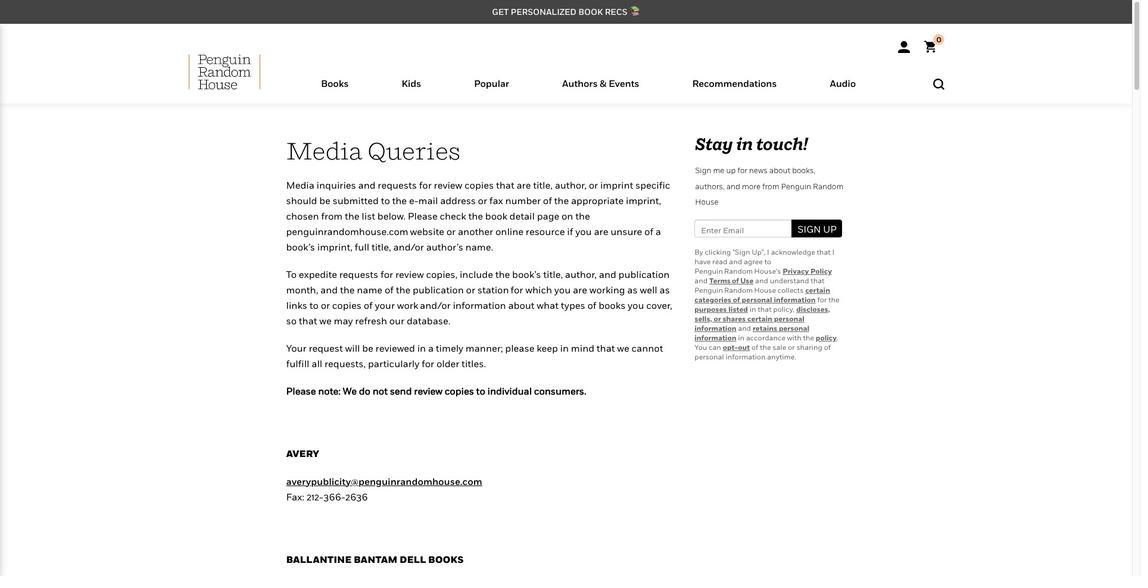 Task type: locate. For each thing, give the bounding box(es) containing it.
1 vertical spatial certain
[[747, 314, 772, 323]]

by clicking "sign up", i acknowledge that i have read and agree to penguin random house's
[[695, 248, 834, 276]]

sign me up for news about books, authors, and more from penguin random house
[[695, 166, 843, 207]]

0 vertical spatial copies
[[465, 179, 494, 191]]

requests up e-
[[378, 179, 417, 191]]

we
[[319, 315, 332, 327], [617, 342, 629, 354]]

publication down copies, on the left top of page
[[413, 284, 464, 296]]

requests inside media inquiries and requests for review copies that are title, author, or imprint specific should be submitted to the e-mail address or fax number of the appropriate imprint, chosen from the list below. please check the book detail page on the penguinrandomhouse.com website or another online resource if you are unsure of a book's imprint, full title, and/or author's name.
[[378, 179, 417, 191]]

0 horizontal spatial please
[[286, 385, 316, 397]]

0 vertical spatial imprint,
[[626, 195, 661, 207]]

please
[[505, 342, 534, 354]]

0 horizontal spatial a
[[428, 342, 434, 354]]

working
[[589, 284, 625, 296]]

1 vertical spatial media
[[286, 179, 314, 191]]

a right "unsure" on the top of page
[[656, 226, 661, 238]]

0 horizontal spatial as
[[627, 284, 638, 296]]

review inside media inquiries and requests for review copies that are title, author, or imprint specific should be submitted to the e-mail address or fax number of the appropriate imprint, chosen from the list below. please check the book detail page on the penguinrandomhouse.com website or another online resource if you are unsure of a book's imprint, full title, and/or author's name.
[[434, 179, 462, 191]]

publication up well
[[619, 269, 670, 281]]

e-
[[409, 195, 418, 207]]

can
[[709, 343, 721, 352]]

shares
[[723, 314, 746, 323]]

title, up which
[[543, 269, 563, 281]]

and up penguin random house's
[[729, 257, 742, 266]]

that inside the by clicking "sign up", i acknowledge that i have read and agree to penguin random house's
[[817, 248, 831, 257]]

up up policy
[[823, 223, 837, 235]]

0 vertical spatial author,
[[555, 179, 587, 191]]

for left news
[[737, 166, 747, 175]]

to
[[381, 195, 390, 207], [764, 257, 771, 266], [310, 300, 319, 311], [476, 385, 485, 397]]

or right links
[[321, 300, 330, 311]]

from down submitted
[[321, 210, 343, 222]]

book's inside media inquiries and requests for review copies that are title, author, or imprint specific should be submitted to the e-mail address or fax number of the appropriate imprint, chosen from the list below. please check the book detail page on the penguinrandomhouse.com website or another online resource if you are unsure of a book's imprint, full title, and/or author's name.
[[286, 241, 315, 253]]

recommendations link
[[692, 77, 777, 104]]

to inside media inquiries and requests for review copies that are title, author, or imprint specific should be submitted to the e-mail address or fax number of the appropriate imprint, chosen from the list below. please check the book detail page on the penguinrandomhouse.com website or another online resource if you are unsure of a book's imprint, full title, and/or author's name.
[[381, 195, 390, 207]]

for inside the for the purposes listed in that policy,
[[817, 295, 827, 304]]

book's up to
[[286, 241, 315, 253]]

you
[[575, 226, 592, 238], [554, 284, 571, 296], [628, 300, 644, 311]]

review
[[434, 179, 462, 191], [395, 269, 424, 281], [414, 385, 443, 397]]

be
[[319, 195, 330, 207], [362, 342, 373, 354]]

please down "fulfill"
[[286, 385, 316, 397]]

0 horizontal spatial imprint,
[[317, 241, 352, 253]]

to down 'up",'
[[764, 257, 771, 266]]

as
[[627, 284, 638, 296], [660, 284, 670, 296]]

and inside media inquiries and requests for review copies that are title, author, or imprint specific should be submitted to the e-mail address or fax number of the appropriate imprint, chosen from the list below. please check the book detail page on the penguinrandomhouse.com website or another online resource if you are unsure of a book's imprint, full title, and/or author's name.
[[358, 179, 376, 191]]

information down the station for
[[453, 300, 506, 311]]

1 vertical spatial requests
[[339, 269, 378, 281]]

1 horizontal spatial up
[[823, 223, 837, 235]]

and down have
[[695, 276, 708, 285]]

events
[[609, 77, 639, 89]]

you inside media inquiries and requests for review copies that are title, author, or imprint specific should be submitted to the e-mail address or fax number of the appropriate imprint, chosen from the list below. please check the book detail page on the penguinrandomhouse.com website or another online resource if you are unsure of a book's imprint, full title, and/or author's name.
[[575, 226, 592, 238]]

kids
[[402, 77, 421, 89]]

2 horizontal spatial are
[[594, 226, 608, 238]]

for inside media inquiries and requests for review copies that are title, author, or imprint specific should be submitted to the e-mail address or fax number of the appropriate imprint, chosen from the list below. please check the book detail page on the penguinrandomhouse.com website or another online resource if you are unsure of a book's imprint, full title, and/or author's name.
[[419, 179, 432, 191]]

that down policy
[[811, 276, 824, 285]]

information up the can
[[695, 333, 736, 342]]

house
[[695, 197, 719, 207]]

submitted
[[333, 195, 379, 207]]

that right mind
[[597, 342, 615, 354]]

0 vertical spatial please
[[408, 210, 438, 222]]

2 vertical spatial copies
[[445, 385, 474, 397]]

for inside sign me up for news about books, authors, and more from penguin random house
[[737, 166, 747, 175]]

1 vertical spatial author,
[[565, 269, 597, 281]]

and understand that penguin random house collects
[[695, 276, 824, 295]]

certain down policy
[[805, 286, 830, 295]]

avery
[[286, 448, 319, 460]]

from inside media inquiries and requests for review copies that are title, author, or imprint specific should be submitted to the e-mail address or fax number of the appropriate imprint, chosen from the list below. please check the book detail page on the penguinrandomhouse.com website or another online resource if you are unsure of a book's imprint, full title, and/or author's name.
[[321, 210, 343, 222]]

1 horizontal spatial we
[[617, 342, 629, 354]]

1 vertical spatial book's
[[512, 269, 541, 281]]

0 horizontal spatial are
[[517, 179, 531, 191]]

main navigation element
[[159, 54, 973, 104]]

the down submitted
[[345, 210, 359, 222]]

1 horizontal spatial a
[[656, 226, 661, 238]]

media up inquiries
[[286, 136, 363, 165]]

books link
[[321, 77, 349, 104]]

you up the types on the bottom of the page
[[554, 284, 571, 296]]

0 vertical spatial certain
[[805, 286, 830, 295]]

reviewed
[[376, 342, 415, 354]]

personal
[[742, 295, 772, 304], [774, 314, 804, 323], [779, 324, 809, 333], [695, 352, 724, 361]]

366-
[[323, 491, 345, 503]]

author, inside "to expedite requests for review copies, include the book's title, author, and publication month, and the name of the publication or station for which you are working as well as links to or copies of your work and/or information about what types of books you cover, so that we may refresh our database."
[[565, 269, 597, 281]]

0 vertical spatial from
[[762, 181, 779, 191]]

that up policy
[[817, 248, 831, 257]]

book's up which
[[512, 269, 541, 281]]

0 vertical spatial review
[[434, 179, 462, 191]]

0 horizontal spatial sign
[[695, 166, 711, 175]]

touch!
[[756, 134, 808, 154]]

recommendations
[[692, 77, 777, 89]]

for inside your request will be reviewed in a timely manner; please keep in mind that we cannot fulfill all requests, particularly for older titles.
[[422, 358, 434, 370]]

1 vertical spatial up
[[823, 223, 837, 235]]

1 vertical spatial about
[[508, 300, 535, 311]]

and/or
[[393, 241, 424, 253]]

be down inquiries
[[319, 195, 330, 207]]

review right send
[[414, 385, 443, 397]]

for left older
[[422, 358, 434, 370]]

requests inside "to expedite requests for review copies, include the book's title, author, and publication month, and the name of the publication or station for which you are working as well as links to or copies of your work and/or information about what types of books you cover, so that we may refresh our database."
[[339, 269, 378, 281]]

0 vertical spatial up
[[726, 166, 736, 175]]

the left e-
[[392, 195, 407, 207]]

you right if
[[575, 226, 592, 238]]

opt-out
[[723, 343, 750, 352]]

of down the policy link at the right bottom of page
[[824, 343, 831, 352]]

work and/or
[[397, 300, 451, 311]]

0 horizontal spatial up
[[726, 166, 736, 175]]

1 as from the left
[[627, 284, 638, 296]]

title, for you
[[533, 179, 553, 191]]

of inside "certain categories of personal information"
[[733, 295, 740, 304]]

for up discloses,
[[817, 295, 827, 304]]

and up working
[[599, 269, 616, 281]]

personal down policy,
[[774, 314, 804, 323]]

me
[[713, 166, 724, 175]]

0 vertical spatial media
[[286, 136, 363, 165]]

0 vertical spatial title,
[[533, 179, 553, 191]]

or left fax
[[478, 195, 487, 207]]

the left name
[[340, 284, 355, 296]]

the up sharing
[[803, 333, 814, 342]]

the up discloses,
[[828, 295, 839, 304]]

and inside and understand that penguin random house collects
[[755, 276, 768, 285]]

author, for of
[[555, 179, 587, 191]]

1 horizontal spatial be
[[362, 342, 373, 354]]

information down collects
[[774, 295, 816, 304]]

authors & events
[[562, 77, 639, 89]]

retains
[[753, 324, 777, 333]]

copies inside media inquiries and requests for review copies that are title, author, or imprint specific should be submitted to the e-mail address or fax number of the appropriate imprint, chosen from the list below. please check the book detail page on the penguinrandomhouse.com website or another online resource if you are unsure of a book's imprint, full title, and/or author's name.
[[465, 179, 494, 191]]

copies up may
[[332, 300, 361, 311]]

you down well
[[628, 300, 644, 311]]

📚
[[629, 7, 640, 17]]

information
[[774, 295, 816, 304], [453, 300, 506, 311], [695, 324, 736, 333], [695, 333, 736, 342], [726, 352, 766, 361]]

to right links
[[310, 300, 319, 311]]

media up the should
[[286, 179, 314, 191]]

the right the 'on'
[[575, 210, 590, 222]]

1 vertical spatial title,
[[372, 241, 391, 253]]

review up address
[[434, 179, 462, 191]]

that inside "to expedite requests for review copies, include the book's title, author, and publication month, and the name of the publication or station for which you are working as well as links to or copies of your work and/or information about what types of books you cover, so that we may refresh our database."
[[299, 315, 317, 327]]

please
[[408, 210, 438, 222], [286, 385, 316, 397]]

copies down older
[[445, 385, 474, 397]]

sign up acknowledge
[[798, 223, 821, 235]]

all
[[312, 358, 322, 370]]

1 horizontal spatial certain
[[805, 286, 830, 295]]

please inside media inquiries and requests for review copies that are title, author, or imprint specific should be submitted to the e-mail address or fax number of the appropriate imprint, chosen from the list below. please check the book detail page on the penguinrandomhouse.com website or another online resource if you are unsure of a book's imprint, full title, and/or author's name.
[[408, 210, 438, 222]]

requests
[[378, 179, 417, 191], [339, 269, 378, 281]]

please down the mail
[[408, 210, 438, 222]]

and down shares
[[736, 324, 753, 333]]

title, inside "to expedite requests for review copies, include the book's title, author, and publication month, and the name of the publication or station for which you are working as well as links to or copies of your work and/or information about what types of books you cover, so that we may refresh our database."
[[543, 269, 563, 281]]

mind
[[571, 342, 594, 354]]

imprint,
[[626, 195, 661, 207], [317, 241, 352, 253]]

.
[[837, 333, 838, 342]]

random
[[813, 181, 843, 191]]

author, inside media inquiries and requests for review copies that are title, author, or imprint specific should be submitted to the e-mail address or fax number of the appropriate imprint, chosen from the list below. please check the book detail page on the penguinrandomhouse.com website or another online resource if you are unsure of a book's imprint, full title, and/or author's name.
[[555, 179, 587, 191]]

that inside media inquiries and requests for review copies that are title, author, or imprint specific should be submitted to the e-mail address or fax number of the appropriate imprint, chosen from the list below. please check the book detail page on the penguinrandomhouse.com website or another online resource if you are unsure of a book's imprint, full title, and/or author's name.
[[496, 179, 514, 191]]

are up the types on the bottom of the page
[[573, 284, 587, 296]]

1 horizontal spatial imprint,
[[626, 195, 661, 207]]

0 vertical spatial publication
[[619, 269, 670, 281]]

1 horizontal spatial sign
[[798, 223, 821, 235]]

0 horizontal spatial publication
[[413, 284, 464, 296]]

personal down the can
[[695, 352, 724, 361]]

0 vertical spatial requests
[[378, 179, 417, 191]]

0 horizontal spatial about
[[508, 300, 535, 311]]

sign for sign me up for news about books, authors, and more from penguin random house
[[695, 166, 711, 175]]

0 horizontal spatial you
[[554, 284, 571, 296]]

month,
[[286, 284, 318, 296]]

listed
[[729, 305, 748, 314]]

1 vertical spatial sign
[[798, 223, 821, 235]]

copies inside "to expedite requests for review copies, include the book's title, author, and publication month, and the name of the publication or station for which you are working as well as links to or copies of your work and/or information about what types of books you cover, so that we may refresh our database."
[[332, 300, 361, 311]]

1 vertical spatial copies
[[332, 300, 361, 311]]

in right reviewed on the bottom of the page
[[417, 342, 426, 354]]

audio link
[[830, 77, 856, 104]]

or
[[589, 179, 598, 191], [478, 195, 487, 207], [446, 226, 456, 238], [466, 284, 475, 296], [321, 300, 330, 311], [714, 314, 721, 323], [788, 343, 795, 352]]

keep
[[537, 342, 558, 354]]

or down include
[[466, 284, 475, 296]]

1 horizontal spatial about
[[769, 166, 790, 175]]

we inside your request will be reviewed in a timely manner; please keep in mind that we cannot fulfill all requests, particularly for older titles.
[[617, 342, 629, 354]]

cover,
[[646, 300, 672, 311]]

or down check
[[446, 226, 456, 238]]

send
[[390, 385, 412, 397]]

about down which
[[508, 300, 535, 311]]

i right 'up",'
[[767, 248, 769, 257]]

personal up with on the bottom
[[779, 324, 809, 333]]

the
[[392, 195, 407, 207], [554, 195, 569, 207], [345, 210, 359, 222], [468, 210, 483, 222], [575, 210, 590, 222], [495, 269, 510, 281], [340, 284, 355, 296], [396, 284, 410, 296], [828, 295, 839, 304], [803, 333, 814, 342], [760, 343, 771, 352]]

author, up appropriate
[[555, 179, 587, 191]]

1 vertical spatial imprint,
[[317, 241, 352, 253]]

requests,
[[325, 358, 366, 370]]

we left may
[[319, 315, 332, 327]]

2 as from the left
[[660, 284, 670, 296]]

sign inside button
[[798, 223, 821, 235]]

0 vertical spatial are
[[517, 179, 531, 191]]

copies up fax
[[465, 179, 494, 191]]

1 media from the top
[[286, 136, 363, 165]]

&
[[600, 77, 606, 89]]

for up name
[[381, 269, 393, 281]]

in up out
[[738, 333, 745, 342]]

0 vertical spatial you
[[575, 226, 592, 238]]

penguin random house
[[695, 286, 776, 295]]

penguin random house's
[[695, 267, 781, 276]]

1 vertical spatial you
[[554, 284, 571, 296]]

cannot
[[632, 342, 663, 354]]

information down out
[[726, 352, 766, 361]]

if
[[567, 226, 573, 238]]

well
[[640, 284, 657, 296]]

books,
[[792, 166, 815, 175]]

or inside discloses, sells, or shares certain personal information
[[714, 314, 721, 323]]

sign up
[[798, 223, 837, 235]]

0 horizontal spatial be
[[319, 195, 330, 207]]

retains personal information link
[[695, 324, 809, 342]]

so
[[286, 315, 297, 327]]

information inside the of the sale or sharing of personal information anytime.
[[726, 352, 766, 361]]

2 vertical spatial you
[[628, 300, 644, 311]]

and left the "more"
[[726, 181, 740, 191]]

recs
[[605, 7, 627, 17]]

certain categories of personal information link
[[695, 286, 830, 304]]

i down sign up
[[832, 248, 834, 257]]

as right well
[[660, 284, 670, 296]]

of down name
[[364, 300, 373, 311]]

author, up working
[[565, 269, 597, 281]]

and
[[358, 179, 376, 191], [726, 181, 740, 191], [729, 257, 742, 266], [599, 269, 616, 281], [695, 276, 708, 285], [755, 276, 768, 285], [320, 284, 338, 296], [736, 324, 753, 333]]

1 vertical spatial from
[[321, 210, 343, 222]]

from inside sign me up for news about books, authors, and more from penguin random house
[[762, 181, 779, 191]]

0 horizontal spatial certain
[[747, 314, 772, 323]]

from right the "more"
[[762, 181, 779, 191]]

0 horizontal spatial from
[[321, 210, 343, 222]]

that right so
[[299, 315, 317, 327]]

1 horizontal spatial i
[[832, 248, 834, 257]]

2 i from the left
[[832, 248, 834, 257]]

1 vertical spatial be
[[362, 342, 373, 354]]

1 horizontal spatial as
[[660, 284, 670, 296]]

0 vertical spatial sign
[[695, 166, 711, 175]]

links
[[286, 300, 307, 311]]

1 horizontal spatial from
[[762, 181, 779, 191]]

0 horizontal spatial we
[[319, 315, 332, 327]]

are left "unsure" on the top of page
[[594, 226, 608, 238]]

2 vertical spatial title,
[[543, 269, 563, 281]]

1 horizontal spatial you
[[575, 226, 592, 238]]

1 vertical spatial a
[[428, 342, 434, 354]]

are up number
[[517, 179, 531, 191]]

sign left me
[[695, 166, 711, 175]]

1 horizontal spatial please
[[408, 210, 438, 222]]

check
[[440, 210, 466, 222]]

up",
[[752, 248, 765, 257]]

and inside sign me up for news about books, authors, and more from penguin random house
[[726, 181, 740, 191]]

we left cannot
[[617, 342, 629, 354]]

that inside your request will be reviewed in a timely manner; please keep in mind that we cannot fulfill all requests, particularly for older titles.
[[597, 342, 615, 354]]

about right news
[[769, 166, 790, 175]]

and up submitted
[[358, 179, 376, 191]]

fax
[[489, 195, 503, 207]]

accordance
[[746, 333, 786, 342]]

policy
[[811, 267, 832, 276]]

2 horizontal spatial you
[[628, 300, 644, 311]]

titles.
[[462, 358, 486, 370]]

or down with on the bottom
[[788, 343, 795, 352]]

certain
[[805, 286, 830, 295], [747, 314, 772, 323]]

1 horizontal spatial book's
[[512, 269, 541, 281]]

2 vertical spatial review
[[414, 385, 443, 397]]

media inside media inquiries and requests for review copies that are title, author, or imprint specific should be submitted to the e-mail address or fax number of the appropriate imprint, chosen from the list below. please check the book detail page on the penguinrandomhouse.com website or another online resource if you are unsure of a book's imprint, full title, and/or author's name.
[[286, 179, 314, 191]]

up inside sign me up for news about books, authors, and more from penguin random house
[[726, 166, 736, 175]]

personal inside "certain categories of personal information"
[[742, 295, 772, 304]]

get personalized book recs 📚
[[492, 7, 640, 17]]

1 vertical spatial review
[[395, 269, 424, 281]]

publication
[[619, 269, 670, 281], [413, 284, 464, 296]]

to down titles.
[[476, 385, 485, 397]]

of down penguin random house
[[733, 295, 740, 304]]

0 vertical spatial we
[[319, 315, 332, 327]]

for up the mail
[[419, 179, 432, 191]]

2 vertical spatial are
[[573, 284, 587, 296]]

0 vertical spatial a
[[656, 226, 661, 238]]

sign inside sign me up for news about books, authors, and more from penguin random house
[[695, 166, 711, 175]]

0 horizontal spatial book's
[[286, 241, 315, 253]]

or down the purposes listed link
[[714, 314, 721, 323]]

to up below.
[[381, 195, 390, 207]]

that up fax
[[496, 179, 514, 191]]

and up "certain categories of personal information"
[[755, 276, 768, 285]]

the down accordance
[[760, 343, 771, 352]]

particularly
[[368, 358, 419, 370]]

title, right full
[[372, 241, 391, 253]]

books
[[599, 300, 626, 311]]

stay in touch!
[[695, 134, 808, 154]]

imprint, down specific on the right of page
[[626, 195, 661, 207]]

book's inside "to expedite requests for review copies, include the book's title, author, and publication month, and the name of the publication or station for which you are working as well as links to or copies of your work and/or information about what types of books you cover, so that we may refresh our database."
[[512, 269, 541, 281]]

ballantine
[[286, 554, 352, 566]]

1 vertical spatial we
[[617, 342, 629, 354]]

"sign
[[733, 248, 750, 257]]

for inside "to expedite requests for review copies, include the book's title, author, and publication month, and the name of the publication or station for which you are working as well as links to or copies of your work and/or information about what types of books you cover, so that we may refresh our database."
[[381, 269, 393, 281]]

0 horizontal spatial i
[[767, 248, 769, 257]]

requests up name
[[339, 269, 378, 281]]

0 vertical spatial book's
[[286, 241, 315, 253]]

1 vertical spatial please
[[286, 385, 316, 397]]

0 vertical spatial about
[[769, 166, 790, 175]]

a left timely
[[428, 342, 434, 354]]

1 horizontal spatial are
[[573, 284, 587, 296]]

0 vertical spatial be
[[319, 195, 330, 207]]

up right me
[[726, 166, 736, 175]]

2 media from the top
[[286, 179, 314, 191]]

review down and/or
[[395, 269, 424, 281]]



Task type: describe. For each thing, give the bounding box(es) containing it.
2636
[[345, 491, 368, 503]]

a inside media inquiries and requests for review copies that are title, author, or imprint specific should be submitted to the e-mail address or fax number of the appropriate imprint, chosen from the list below. please check the book detail page on the penguinrandomhouse.com website or another online resource if you are unsure of a book's imprint, full title, and/or author's name.
[[656, 226, 661, 238]]

in up news
[[736, 134, 753, 154]]

privacy
[[783, 267, 809, 276]]

out
[[738, 343, 750, 352]]

to expedite requests for review copies, include the book's title, author, and publication month, and the name of the publication or station for which you are working as well as links to or copies of your work and/or information about what types of books you cover, so that we may refresh our database.
[[286, 269, 672, 327]]

more
[[742, 181, 761, 191]]

recommendations button
[[666, 75, 803, 104]]

include
[[460, 269, 493, 281]]

you
[[695, 343, 707, 352]]

of right "unsure" on the top of page
[[644, 226, 653, 238]]

expedite
[[299, 269, 337, 281]]

bantam
[[354, 554, 397, 566]]

media queries
[[286, 136, 461, 165]]

personal inside discloses, sells, or shares certain personal information
[[774, 314, 804, 323]]

or inside the of the sale or sharing of personal information anytime.
[[788, 343, 795, 352]]

audio
[[830, 77, 856, 89]]

opt-out link
[[723, 343, 750, 352]]

sign in image
[[898, 41, 910, 53]]

the up the station for
[[495, 269, 510, 281]]

not
[[373, 385, 388, 397]]

understand
[[770, 276, 809, 285]]

of up your at bottom left
[[385, 284, 394, 296]]

of up 'page'
[[543, 195, 552, 207]]

sale
[[773, 343, 786, 352]]

resource
[[526, 226, 565, 238]]

books button
[[295, 75, 375, 104]]

to inside the by clicking "sign up", i acknowledge that i have read and agree to penguin random house's
[[764, 257, 771, 266]]

audio button
[[803, 75, 882, 104]]

which
[[525, 284, 552, 296]]

information inside retains personal information
[[695, 333, 736, 342]]

penguin random house image
[[188, 54, 260, 90]]

authors
[[562, 77, 598, 89]]

personal inside the of the sale or sharing of personal information anytime.
[[695, 352, 724, 361]]

popular
[[474, 77, 509, 89]]

station for
[[478, 284, 523, 296]]

certain inside "certain categories of personal information"
[[805, 286, 830, 295]]

on
[[562, 210, 573, 222]]

book
[[578, 7, 603, 17]]

personal inside retains personal information
[[779, 324, 809, 333]]

be inside your request will be reviewed in a timely manner; please keep in mind that we cannot fulfill all requests, particularly for older titles.
[[362, 342, 373, 354]]

discloses, sells, or shares certain personal information link
[[695, 305, 830, 333]]

page
[[537, 210, 559, 222]]

up inside button
[[823, 223, 837, 235]]

that inside the for the purposes listed in that policy,
[[758, 305, 772, 314]]

collects
[[778, 286, 804, 295]]

agree
[[744, 257, 763, 266]]

chosen
[[286, 210, 319, 222]]

and inside the by clicking "sign up", i acknowledge that i have read and agree to penguin random house's
[[729, 257, 742, 266]]

1 horizontal spatial publication
[[619, 269, 670, 281]]

fulfill
[[286, 358, 309, 370]]

purposes
[[695, 305, 727, 314]]

mail
[[418, 195, 438, 207]]

author, for working
[[565, 269, 597, 281]]

your
[[286, 342, 306, 354]]

terms of use
[[709, 276, 754, 285]]

1 vertical spatial are
[[594, 226, 608, 238]]

with
[[787, 333, 801, 342]]

get
[[492, 7, 509, 17]]

sign up button
[[792, 220, 842, 237]]

of right the types on the bottom of the page
[[587, 300, 596, 311]]

address
[[440, 195, 476, 207]]

should
[[286, 195, 317, 207]]

may
[[334, 315, 353, 327]]

certain inside discloses, sells, or shares certain personal information
[[747, 314, 772, 323]]

popular button
[[448, 75, 536, 104]]

are inside "to expedite requests for review copies, include the book's title, author, and publication month, and the name of the publication or station for which you are working as well as links to or copies of your work and/or information about what types of books you cover, so that we may refresh our database."
[[573, 284, 587, 296]]

imprint
[[600, 179, 633, 191]]

we inside "to expedite requests for review copies, include the book's title, author, and publication month, and the name of the publication or station for which you are working as well as links to or copies of your work and/or information about what types of books you cover, so that we may refresh our database."
[[319, 315, 332, 327]]

to
[[286, 269, 297, 281]]

do
[[359, 385, 370, 397]]

1 i from the left
[[767, 248, 769, 257]]

of right out
[[752, 343, 758, 352]]

review inside "to expedite requests for review copies, include the book's title, author, and publication month, and the name of the publication or station for which you are working as well as links to or copies of your work and/or information about what types of books you cover, so that we may refresh our database."
[[395, 269, 424, 281]]

or up appropriate
[[589, 179, 598, 191]]

retains personal information
[[695, 324, 809, 342]]

the up the 'on'
[[554, 195, 569, 207]]

anytime.
[[767, 352, 796, 361]]

information inside "certain categories of personal information"
[[774, 295, 816, 304]]

that inside and understand that penguin random house collects
[[811, 276, 824, 285]]

about inside "to expedite requests for review copies, include the book's title, author, and publication month, and the name of the publication or station for which you are working as well as links to or copies of your work and/or information about what types of books you cover, so that we may refresh our database."
[[508, 300, 535, 311]]

a inside your request will be reviewed in a timely manner; please keep in mind that we cannot fulfill all requests, particularly for older titles.
[[428, 342, 434, 354]]

discloses, sells, or shares certain personal information
[[695, 305, 830, 333]]

policy
[[816, 333, 837, 342]]

specific
[[636, 179, 670, 191]]

name
[[357, 284, 382, 296]]

media for media queries
[[286, 136, 363, 165]]

and inside privacy policy and terms of use
[[695, 276, 708, 285]]

what
[[537, 300, 559, 311]]

your request will be reviewed in a timely manner; please keep in mind that we cannot fulfill all requests, particularly for older titles.
[[286, 342, 663, 370]]

sells,
[[695, 314, 712, 323]]

number
[[505, 195, 541, 207]]

copies,
[[426, 269, 457, 281]]

author's
[[426, 241, 463, 253]]

Enter Email email field
[[695, 220, 793, 237]]

212-
[[307, 491, 323, 503]]

averypublicity@penguinrandomhouse.com link
[[286, 476, 482, 488]]

below.
[[377, 210, 406, 222]]

information inside "to expedite requests for review copies, include the book's title, author, and publication month, and the name of the publication or station for which you are working as well as links to or copies of your work and/or information about what types of books you cover, so that we may refresh our database."
[[453, 300, 506, 311]]

books
[[321, 77, 349, 89]]

opt-
[[723, 343, 738, 352]]

list
[[362, 210, 375, 222]]

the up the another
[[468, 210, 483, 222]]

media inquiries and requests for review copies that are title, author, or imprint specific should be submitted to the e-mail address or fax number of the appropriate imprint, chosen from the list below. please check the book detail page on the penguinrandomhouse.com website or another online resource if you are unsure of a book's imprint, full title, and/or author's name.
[[286, 179, 670, 253]]

the inside the for the purposes listed in that policy,
[[828, 295, 839, 304]]

categories
[[695, 295, 731, 304]]

manner;
[[466, 342, 503, 354]]

in right keep
[[560, 342, 569, 354]]

certain categories of personal information
[[695, 286, 830, 304]]

information inside discloses, sells, or shares certain personal information
[[695, 324, 736, 333]]

unsure
[[611, 226, 642, 238]]

title, for refresh
[[543, 269, 563, 281]]

and down expedite
[[320, 284, 338, 296]]

kids button
[[375, 75, 448, 104]]

averypublicity@penguinrandomhouse.com
[[286, 476, 482, 488]]

sign for sign up
[[798, 223, 821, 235]]

for the purposes listed in that policy,
[[695, 295, 839, 314]]

fax:
[[286, 491, 304, 503]]

privacy policy link
[[783, 267, 832, 276]]

authors & events link
[[562, 77, 639, 104]]

kids link
[[402, 77, 421, 104]]

will
[[345, 342, 360, 354]]

another
[[458, 226, 493, 238]]

in inside the for the purposes listed in that policy,
[[750, 305, 756, 314]]

1 vertical spatial publication
[[413, 284, 464, 296]]

search image
[[933, 78, 944, 90]]

be inside media inquiries and requests for review copies that are title, author, or imprint specific should be submitted to the e-mail address or fax number of the appropriate imprint, chosen from the list below. please check the book detail page on the penguinrandomhouse.com website or another online resource if you are unsure of a book's imprint, full title, and/or author's name.
[[319, 195, 330, 207]]

the inside the of the sale or sharing of personal information anytime.
[[760, 343, 771, 352]]

about inside sign me up for news about books, authors, and more from penguin random house
[[769, 166, 790, 175]]

policy link
[[816, 333, 837, 342]]

detail
[[510, 210, 535, 222]]

please note: we do not send review copies to individual consumers.
[[286, 385, 586, 397]]

media for media inquiries and requests for review copies that are title, author, or imprint specific should be submitted to the e-mail address or fax number of the appropriate imprint, chosen from the list below. please check the book detail page on the penguinrandomhouse.com website or another online resource if you are unsure of a book's imprint, full title, and/or author's name.
[[286, 179, 314, 191]]

shopping cart image
[[924, 34, 944, 53]]

the up work and/or
[[396, 284, 410, 296]]

name.
[[465, 241, 493, 253]]

to inside "to expedite requests for review copies, include the book's title, author, and publication month, and the name of the publication or station for which you are working as well as links to or copies of your work and/or information about what types of books you cover, so that we may refresh our database."
[[310, 300, 319, 311]]

personalized
[[511, 7, 576, 17]]



Task type: vqa. For each thing, say whether or not it's contained in the screenshot.
DELL
yes



